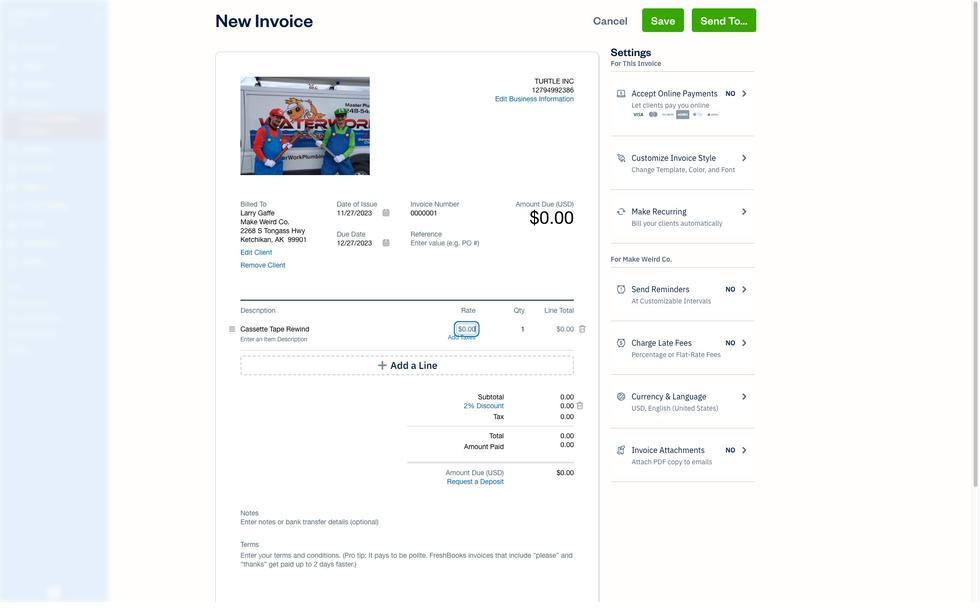 Task type: locate. For each thing, give the bounding box(es) containing it.
Issue date in MM/DD/YYYY format text field
[[337, 209, 396, 217]]

1 horizontal spatial inc
[[563, 77, 574, 85]]

0 vertical spatial co.
[[279, 218, 290, 226]]

paid
[[491, 443, 504, 451]]

2 vertical spatial make
[[623, 255, 640, 264]]

Enter an Invoice # text field
[[411, 209, 439, 217]]

send
[[701, 13, 727, 27], [632, 284, 650, 294]]

client up the remove client button
[[255, 249, 272, 256]]

1 vertical spatial weird
[[642, 255, 661, 264]]

gaffe
[[258, 209, 275, 217]]

0 vertical spatial (
[[556, 200, 558, 208]]

customize invoice style
[[632, 153, 717, 163]]

accept
[[632, 89, 657, 98]]

project image
[[6, 183, 18, 192]]

chevronright image for accept online payments
[[740, 88, 749, 99]]

( inside amount due ( usd ) $0.00
[[556, 200, 558, 208]]

1 vertical spatial chevronright image
[[740, 206, 749, 218]]

a left "deposit"
[[475, 478, 479, 486]]

for up latereminders icon
[[611, 255, 622, 264]]

edit left the "business"
[[496, 95, 508, 103]]

1 vertical spatial send
[[632, 284, 650, 294]]

subtotal 2 % discount tax
[[464, 393, 504, 421]]

0 horizontal spatial due
[[337, 230, 350, 238]]

1 vertical spatial clients
[[659, 219, 680, 228]]

0 vertical spatial )
[[573, 200, 574, 208]]

amount inside amount due ( usd ) request a deposit
[[446, 469, 470, 477]]

1 horizontal spatial (
[[556, 200, 558, 208]]

send up at on the right
[[632, 284, 650, 294]]

1 horizontal spatial add
[[448, 334, 459, 341]]

rate right or
[[691, 350, 705, 359]]

inc inside turtle inc owner
[[38, 9, 52, 19]]

1 horizontal spatial send
[[701, 13, 727, 27]]

2268
[[241, 227, 256, 235]]

1 horizontal spatial turtle
[[535, 77, 561, 85]]

hwy
[[292, 227, 305, 235]]

99901
[[288, 236, 307, 244]]

usd inside amount due ( usd ) $0.00
[[558, 200, 573, 208]]

3 0.00 from the top
[[561, 413, 574, 421]]

chevronright image
[[740, 152, 749, 164], [740, 206, 749, 218]]

1 vertical spatial rate
[[691, 350, 705, 359]]

items and services image
[[7, 314, 105, 322]]

4 no from the top
[[726, 446, 736, 455]]

0 horizontal spatial fees
[[676, 338, 692, 348]]

attach pdf copy to emails
[[632, 458, 713, 467]]

0 horizontal spatial )
[[503, 469, 504, 477]]

inc inside turtle inc 12794992386 edit business information
[[563, 77, 574, 85]]

usd inside amount due ( usd ) request a deposit
[[488, 469, 503, 477]]

request a deposit button
[[447, 477, 504, 486]]

fees
[[676, 338, 692, 348], [707, 350, 722, 359]]

Enter an Item Description text field
[[241, 336, 427, 344]]

1 for from the top
[[611, 59, 622, 68]]

1 vertical spatial amount
[[465, 443, 489, 451]]

0 vertical spatial usd
[[558, 200, 573, 208]]

weird
[[260, 218, 277, 226], [642, 255, 661, 264]]

edit up remove
[[241, 249, 253, 256]]

apps image
[[7, 283, 105, 290]]

co. up reminders
[[662, 255, 673, 264]]

0 horizontal spatial a
[[411, 359, 417, 372]]

total up paid
[[490, 432, 504, 440]]

0 vertical spatial chevronright image
[[740, 152, 749, 164]]

expense image
[[6, 164, 18, 174]]

terms
[[241, 541, 259, 549]]

date left the of in the top of the page
[[337, 200, 352, 208]]

reference
[[411, 230, 442, 238]]

0 horizontal spatial weird
[[260, 218, 277, 226]]

1 vertical spatial $0.00
[[557, 469, 574, 477]]

1 horizontal spatial a
[[475, 478, 479, 486]]

)
[[573, 200, 574, 208], [503, 469, 504, 477]]

0 horizontal spatial line
[[419, 359, 438, 372]]

settings
[[611, 45, 652, 59]]

0 horizontal spatial turtle
[[8, 9, 36, 19]]

1 horizontal spatial edit
[[496, 95, 508, 103]]

font
[[722, 165, 736, 174]]

change template, color, and font
[[632, 165, 736, 174]]

usd for request
[[488, 469, 503, 477]]

freshbooks image
[[46, 587, 62, 598]]

0 horizontal spatial total
[[490, 432, 504, 440]]

1 horizontal spatial usd
[[558, 200, 573, 208]]

turtle
[[8, 9, 36, 19], [535, 77, 561, 85]]

line inside "button"
[[419, 359, 438, 372]]

fees up flat- on the bottom
[[676, 338, 692, 348]]

1 vertical spatial turtle
[[535, 77, 561, 85]]

chevronright image for charge late fees
[[740, 337, 749, 349]]

0 vertical spatial weird
[[260, 218, 277, 226]]

delete line item image
[[579, 325, 587, 334]]

add left taxes
[[448, 334, 459, 341]]

inc for turtle inc owner
[[38, 9, 52, 19]]

edit inside turtle inc 12794992386 edit business information
[[496, 95, 508, 103]]

) left refresh image
[[573, 200, 574, 208]]

1 vertical spatial edit
[[241, 249, 253, 256]]

dashboard image
[[6, 43, 18, 53]]

line up line total (usd) text field
[[545, 307, 558, 314]]

english
[[649, 404, 671, 413]]

a right plus image
[[411, 359, 417, 372]]

accept online payments
[[632, 89, 718, 98]]

online
[[691, 101, 710, 110]]

usd for $0.00
[[558, 200, 573, 208]]

1 vertical spatial make
[[241, 218, 258, 226]]

( inside amount due ( usd ) request a deposit
[[486, 469, 488, 477]]

weird up send reminders
[[642, 255, 661, 264]]

send left to...
[[701, 13, 727, 27]]

0 horizontal spatial edit
[[241, 249, 253, 256]]

chevronright image for send reminders
[[740, 283, 749, 295]]

4 chevronright image from the top
[[740, 391, 749, 403]]

3 no from the top
[[726, 339, 736, 347]]

visa image
[[632, 110, 645, 120]]

amount for request
[[446, 469, 470, 477]]

0 vertical spatial for
[[611, 59, 622, 68]]

discount
[[477, 402, 504, 410]]

0 vertical spatial amount
[[516, 200, 540, 208]]

line right plus image
[[419, 359, 438, 372]]

Line Total (USD) text field
[[557, 325, 574, 333]]

0 vertical spatial client
[[255, 249, 272, 256]]

add inside "button"
[[391, 359, 409, 372]]

you
[[678, 101, 689, 110]]

1 vertical spatial )
[[503, 469, 504, 477]]

5 chevronright image from the top
[[740, 444, 749, 456]]

amount due ( usd ) request a deposit
[[446, 469, 504, 486]]

client
[[255, 249, 272, 256], [268, 261, 286, 269]]

0 vertical spatial send
[[701, 13, 727, 27]]

add
[[448, 334, 459, 341], [391, 359, 409, 372]]

fees right flat- on the bottom
[[707, 350, 722, 359]]

remove client button
[[241, 261, 286, 270]]

amount
[[516, 200, 540, 208], [465, 443, 489, 451], [446, 469, 470, 477]]

turtle up the "owner"
[[8, 9, 36, 19]]

2 chevronright image from the top
[[740, 283, 749, 295]]

send reminders
[[632, 284, 690, 294]]

1 chevronright image from the top
[[740, 152, 749, 164]]

invoice attachments
[[632, 445, 705, 455]]

2 no from the top
[[726, 285, 736, 294]]

2 vertical spatial due
[[472, 469, 485, 477]]

1 vertical spatial inc
[[563, 77, 574, 85]]

due for request
[[472, 469, 485, 477]]

chart image
[[6, 239, 18, 249]]

1 vertical spatial line
[[419, 359, 438, 372]]

( for request
[[486, 469, 488, 477]]

0 vertical spatial date
[[337, 200, 352, 208]]

send inside button
[[701, 13, 727, 27]]

for left the this
[[611, 59, 622, 68]]

inc for turtle inc 12794992386 edit business information
[[563, 77, 574, 85]]

0 vertical spatial due
[[542, 200, 555, 208]]

0 vertical spatial turtle
[[8, 9, 36, 19]]

at
[[632, 297, 639, 306]]

1 horizontal spatial )
[[573, 200, 574, 208]]

rate up item rate (usd) text box
[[462, 307, 476, 314]]

4 0.00 from the top
[[561, 432, 574, 440]]

apple pay image
[[692, 110, 705, 120]]

2 horizontal spatial due
[[542, 200, 555, 208]]

date of issue
[[337, 200, 378, 208]]

make up bill
[[632, 207, 651, 217]]

invoice
[[255, 8, 313, 31], [638, 59, 662, 68], [671, 153, 697, 163], [411, 200, 433, 208], [632, 445, 658, 455]]

1 chevronright image from the top
[[740, 88, 749, 99]]

(united
[[673, 404, 696, 413]]

turtle inside turtle inc owner
[[8, 9, 36, 19]]

1 0.00 from the top
[[561, 393, 574, 401]]

no for send reminders
[[726, 285, 736, 294]]

invoice image
[[6, 99, 18, 109]]

0 vertical spatial edit
[[496, 95, 508, 103]]

turtle inc owner
[[8, 9, 52, 27]]

edit
[[496, 95, 508, 103], [241, 249, 253, 256]]

0 horizontal spatial co.
[[279, 218, 290, 226]]

description
[[241, 307, 276, 314]]

0 vertical spatial $0.00
[[530, 207, 574, 228]]

$0.00
[[530, 207, 574, 228], [557, 469, 574, 477]]

0 vertical spatial clients
[[643, 101, 664, 110]]

bank image
[[707, 110, 720, 120]]

(
[[556, 200, 558, 208], [486, 469, 488, 477]]

customizable
[[641, 297, 683, 306]]

refresh image
[[617, 206, 626, 218]]

add right plus image
[[391, 359, 409, 372]]

1 horizontal spatial line
[[545, 307, 558, 314]]

3 chevronright image from the top
[[740, 337, 749, 349]]

co.
[[279, 218, 290, 226], [662, 255, 673, 264]]

( for $0.00
[[556, 200, 558, 208]]

date up 12/27/2023
[[351, 230, 366, 238]]

1 horizontal spatial co.
[[662, 255, 673, 264]]

no
[[726, 89, 736, 98], [726, 285, 736, 294], [726, 339, 736, 347], [726, 446, 736, 455]]

2 vertical spatial amount
[[446, 469, 470, 477]]

1 no from the top
[[726, 89, 736, 98]]

make up latereminders icon
[[623, 255, 640, 264]]

1 vertical spatial usd
[[488, 469, 503, 477]]

1 vertical spatial fees
[[707, 350, 722, 359]]

0 horizontal spatial usd
[[488, 469, 503, 477]]

0 vertical spatial make
[[632, 207, 651, 217]]

5 0.00 from the top
[[561, 441, 574, 449]]

bars image
[[229, 325, 235, 334]]

1 vertical spatial date
[[351, 230, 366, 238]]

of
[[353, 200, 359, 208]]

0 horizontal spatial rate
[[462, 307, 476, 314]]

$0.00 inside amount due ( usd ) $0.00
[[530, 207, 574, 228]]

co. up the tongass
[[279, 218, 290, 226]]

0 horizontal spatial send
[[632, 284, 650, 294]]

make down 'larry'
[[241, 218, 258, 226]]

tongass
[[264, 227, 290, 235]]

make
[[632, 207, 651, 217], [241, 218, 258, 226], [623, 255, 640, 264]]

remove
[[241, 261, 266, 269]]

due inside amount due ( usd ) $0.00
[[542, 200, 555, 208]]

1 vertical spatial for
[[611, 255, 622, 264]]

image
[[308, 122, 330, 131]]

timer image
[[6, 201, 18, 211]]

1 horizontal spatial due
[[472, 469, 485, 477]]

1 vertical spatial total
[[490, 432, 504, 440]]

client image
[[6, 62, 18, 71]]

0 vertical spatial inc
[[38, 9, 52, 19]]

1 vertical spatial (
[[486, 469, 488, 477]]

edit client button
[[241, 248, 272, 257]]

rate
[[462, 307, 476, 314], [691, 350, 705, 359]]

amount for $0.00
[[516, 200, 540, 208]]

1 horizontal spatial total
[[560, 307, 574, 314]]

amount inside amount due ( usd ) $0.00
[[516, 200, 540, 208]]

1 vertical spatial co.
[[662, 255, 673, 264]]

0 horizontal spatial add
[[391, 359, 409, 372]]

amount due ( usd ) $0.00
[[516, 200, 574, 228]]

turtle inside turtle inc 12794992386 edit business information
[[535, 77, 561, 85]]

business
[[510, 95, 537, 103]]

%
[[468, 402, 475, 410]]

cancel
[[594, 13, 628, 27]]

estimate image
[[6, 80, 18, 90]]

1 horizontal spatial fees
[[707, 350, 722, 359]]

turtle for turtle inc 12794992386 edit business information
[[535, 77, 561, 85]]

american express image
[[677, 110, 690, 120]]

12794992386
[[532, 86, 574, 94]]

trash image
[[576, 402, 584, 410]]

a
[[411, 359, 417, 372], [475, 478, 479, 486]]

payment image
[[6, 145, 18, 155]]

total up line total (usd) text field
[[560, 307, 574, 314]]

attach
[[632, 458, 652, 467]]

turtle inc 12794992386 edit business information
[[496, 77, 574, 103]]

weird down gaffe
[[260, 218, 277, 226]]

clients down accept
[[643, 101, 664, 110]]

due
[[542, 200, 555, 208], [337, 230, 350, 238], [472, 469, 485, 477]]

chevronright image for invoice attachments
[[740, 444, 749, 456]]

client right remove
[[268, 261, 286, 269]]

0 horizontal spatial (
[[486, 469, 488, 477]]

) up "deposit"
[[503, 469, 504, 477]]

total
[[560, 307, 574, 314], [490, 432, 504, 440]]

0 vertical spatial a
[[411, 359, 417, 372]]

main element
[[0, 0, 133, 602]]

emails
[[692, 458, 713, 467]]

this
[[623, 59, 637, 68]]

edit inside billed to larry gaffe make weird co. 2268 s tongass hwy ketchikan, ak  99901 edit client remove client
[[241, 249, 253, 256]]

1 vertical spatial due
[[337, 230, 350, 238]]

0 horizontal spatial inc
[[38, 9, 52, 19]]

1 horizontal spatial rate
[[691, 350, 705, 359]]

change
[[632, 165, 655, 174]]

1 vertical spatial a
[[475, 478, 479, 486]]

1 vertical spatial add
[[391, 359, 409, 372]]

due for $0.00
[[542, 200, 555, 208]]

chevronright image
[[740, 88, 749, 99], [740, 283, 749, 295], [740, 337, 749, 349], [740, 391, 749, 403], [740, 444, 749, 456]]

notes
[[241, 509, 259, 517]]

2 chevronright image from the top
[[740, 206, 749, 218]]

Item Quantity text field
[[511, 325, 525, 333]]

0.00
[[561, 393, 574, 401], [561, 402, 574, 410], [561, 413, 574, 421], [561, 432, 574, 440], [561, 441, 574, 449]]

) inside amount due ( usd ) $0.00
[[573, 200, 574, 208]]

turtle up 12794992386
[[535, 77, 561, 85]]

date
[[337, 200, 352, 208], [351, 230, 366, 238]]

tax
[[494, 413, 504, 421]]

0 vertical spatial add
[[448, 334, 459, 341]]

percentage
[[632, 350, 667, 359]]

clients down recurring
[[659, 219, 680, 228]]

bill your clients automatically
[[632, 219, 723, 228]]

due inside amount due ( usd ) request a deposit
[[472, 469, 485, 477]]

0 vertical spatial line
[[545, 307, 558, 314]]

) inside amount due ( usd ) request a deposit
[[503, 469, 504, 477]]



Task type: vqa. For each thing, say whether or not it's contained in the screenshot.
bottommost For
yes



Task type: describe. For each thing, give the bounding box(es) containing it.
mastercard image
[[647, 110, 660, 120]]

money image
[[6, 220, 18, 230]]

Item Rate (USD) text field
[[458, 325, 476, 333]]

amount inside total amount paid
[[465, 443, 489, 451]]

settings image
[[7, 346, 105, 353]]

) for request
[[503, 469, 504, 477]]

Enter an Item Name text field
[[241, 325, 427, 334]]

to
[[685, 458, 691, 467]]

automatically
[[681, 219, 723, 228]]

add for add a line
[[391, 359, 409, 372]]

settings for this invoice
[[611, 45, 662, 68]]

to...
[[729, 13, 748, 27]]

report image
[[6, 257, 18, 267]]

no for invoice attachments
[[726, 446, 736, 455]]

latereminders image
[[617, 283, 626, 295]]

total amount paid
[[465, 432, 504, 451]]

or
[[669, 350, 675, 359]]

0.00 0.00
[[561, 432, 574, 449]]

charge
[[632, 338, 657, 348]]

at customizable intervals
[[632, 297, 712, 306]]

usd,
[[632, 404, 647, 413]]

new
[[216, 8, 252, 31]]

taxes
[[461, 334, 476, 341]]

deposit
[[481, 478, 504, 486]]

weird inside billed to larry gaffe make weird co. 2268 s tongass hwy ketchikan, ak  99901 edit client remove client
[[260, 218, 277, 226]]

invoices image
[[617, 444, 626, 456]]

save button
[[643, 8, 685, 32]]

intervals
[[684, 297, 712, 306]]

Notes text field
[[241, 518, 574, 527]]

add a line
[[391, 359, 438, 372]]

number
[[435, 200, 460, 208]]

12/27/2023
[[337, 239, 372, 247]]

12/27/2023 button
[[337, 239, 396, 248]]

invoice number
[[411, 200, 460, 208]]

send to... button
[[692, 8, 757, 32]]

bank connections image
[[7, 330, 105, 338]]

recurring
[[653, 207, 687, 217]]

delete image
[[282, 122, 330, 131]]

a inside "button"
[[411, 359, 417, 372]]

customize
[[632, 153, 669, 163]]

latefees image
[[617, 337, 626, 349]]

information
[[539, 95, 574, 103]]

date inside the due date 12/27/2023
[[351, 230, 366, 238]]

0 vertical spatial fees
[[676, 338, 692, 348]]

no for charge late fees
[[726, 339, 736, 347]]

2
[[464, 402, 468, 410]]

a inside amount due ( usd ) request a deposit
[[475, 478, 479, 486]]

currency
[[632, 392, 664, 402]]

paintbrush image
[[617, 152, 626, 164]]

due date 12/27/2023
[[337, 230, 372, 247]]

&
[[666, 392, 671, 402]]

add taxes button
[[448, 334, 476, 341]]

billed to larry gaffe make weird co. 2268 s tongass hwy ketchikan, ak  99901 edit client remove client
[[241, 200, 307, 269]]

chevronright image for make recurring
[[740, 206, 749, 218]]

chevronright image for customize invoice style
[[740, 152, 749, 164]]

larry
[[241, 209, 256, 217]]

language
[[673, 392, 707, 402]]

1 horizontal spatial weird
[[642, 255, 661, 264]]

s
[[258, 227, 262, 235]]

reminders
[[652, 284, 690, 294]]

co. inside billed to larry gaffe make weird co. 2268 s tongass hwy ketchikan, ak  99901 edit client remove client
[[279, 218, 290, 226]]

turtle for turtle inc owner
[[8, 9, 36, 19]]

send to...
[[701, 13, 748, 27]]

send for send reminders
[[632, 284, 650, 294]]

template,
[[657, 165, 688, 174]]

usd, english (united states)
[[632, 404, 719, 413]]

plus image
[[377, 361, 388, 371]]

0 vertical spatial total
[[560, 307, 574, 314]]

2 0.00 from the top
[[561, 402, 574, 410]]

1 vertical spatial client
[[268, 261, 286, 269]]

2 for from the top
[[611, 255, 622, 264]]

currency & language
[[632, 392, 707, 402]]

request
[[447, 478, 473, 486]]

billed
[[241, 200, 258, 208]]

line total
[[545, 307, 574, 314]]

attachments
[[660, 445, 705, 455]]

make inside billed to larry gaffe make weird co. 2268 s tongass hwy ketchikan, ak  99901 edit client remove client
[[241, 218, 258, 226]]

add for add taxes
[[448, 334, 459, 341]]

0 vertical spatial rate
[[462, 307, 476, 314]]

percentage or flat-rate fees
[[632, 350, 722, 359]]

Terms text field
[[241, 551, 574, 569]]

color,
[[689, 165, 707, 174]]

add a line button
[[241, 356, 574, 376]]

states)
[[697, 404, 719, 413]]

pdf
[[654, 458, 667, 467]]

pay
[[666, 101, 677, 110]]

bill
[[632, 219, 642, 228]]

total inside total amount paid
[[490, 432, 504, 440]]

issue
[[361, 200, 378, 208]]

add taxes
[[448, 334, 476, 341]]

) for $0.00
[[573, 200, 574, 208]]

onlinesales image
[[617, 88, 626, 99]]

new invoice
[[216, 8, 313, 31]]

and
[[709, 165, 720, 174]]

let clients pay you online
[[632, 101, 710, 110]]

discover image
[[662, 110, 675, 120]]

no for accept online payments
[[726, 89, 736, 98]]

qty
[[514, 307, 525, 314]]

ketchikan,
[[241, 236, 273, 244]]

send for send to...
[[701, 13, 727, 27]]

currencyandlanguage image
[[617, 391, 626, 403]]

invoice inside settings for this invoice
[[638, 59, 662, 68]]

make recurring
[[632, 207, 687, 217]]

copy
[[668, 458, 683, 467]]

delete
[[282, 122, 306, 131]]

charge late fees
[[632, 338, 692, 348]]

due inside the due date 12/27/2023
[[337, 230, 350, 238]]

let
[[632, 101, 642, 110]]

team members image
[[7, 298, 105, 306]]

cancel button
[[585, 8, 637, 32]]

Reference Number text field
[[411, 239, 480, 247]]

for inside settings for this invoice
[[611, 59, 622, 68]]

save
[[652, 13, 676, 27]]

to
[[260, 200, 267, 208]]



